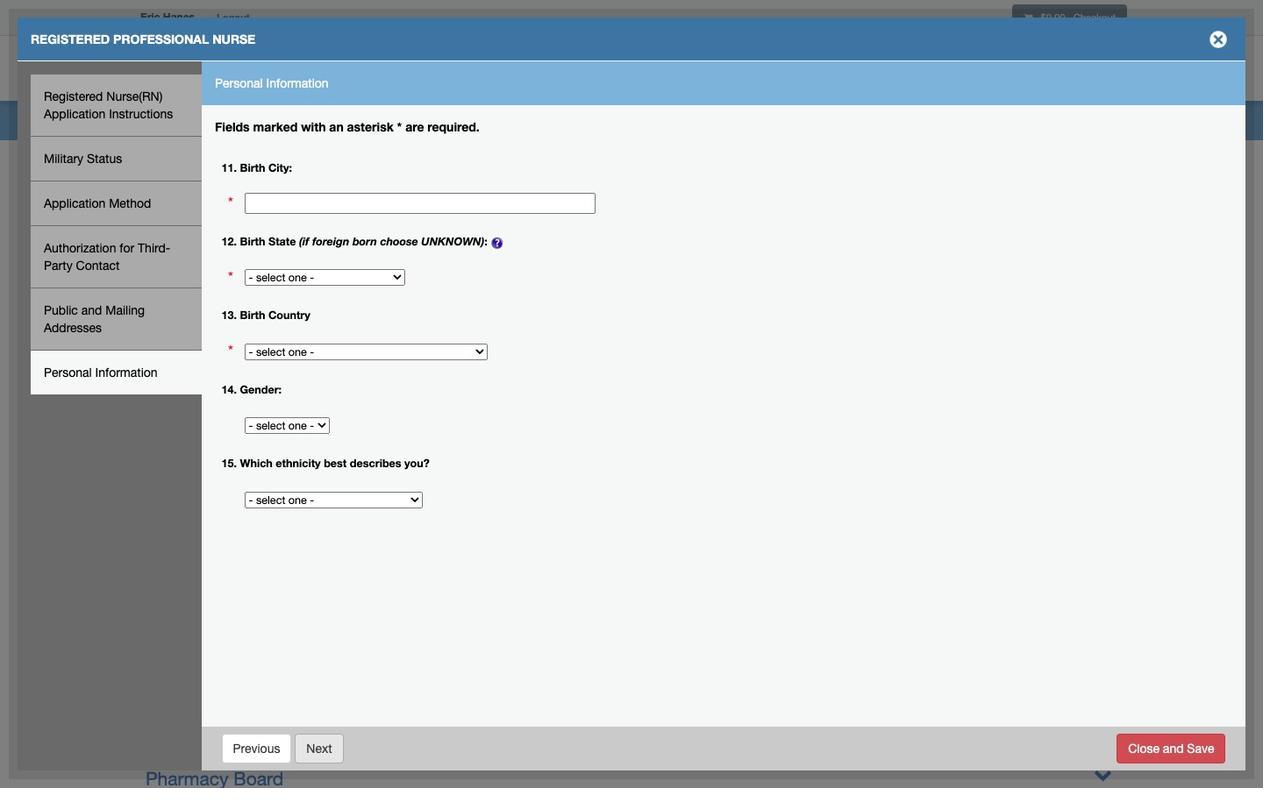 Task type: locate. For each thing, give the bounding box(es) containing it.
application inside registered nurse(rn) application instructions
[[44, 107, 106, 121]]

if you are foreign born please select 'unknown' in this dropdown. image
[[491, 236, 505, 250]]

0 vertical spatial therapy
[[226, 430, 292, 451]]

1 horizontal spatial personal
[[215, 76, 263, 90]]

my account
[[918, 64, 987, 76]]

personal up fields
[[215, 76, 263, 90]]

2 medical from the top
[[146, 488, 211, 509]]

3 birth from the top
[[240, 309, 265, 322]]

1 vertical spatial therapy
[[260, 740, 327, 761]]

15. which ethnicity best describes you?
[[222, 457, 430, 471]]

required.
[[428, 119, 480, 134]]

my
[[918, 64, 934, 76]]

personal
[[215, 76, 263, 90], [44, 366, 92, 380]]

birth down collection agency board link
[[240, 309, 265, 322]]

accounting
[[146, 227, 239, 248]]

nurse
[[212, 32, 255, 47]]

* left the are
[[397, 119, 402, 134]]

1 vertical spatial chevron down image
[[1094, 766, 1113, 784]]

an
[[329, 119, 344, 134]]

logout link
[[204, 0, 263, 35]]

nail
[[426, 314, 457, 335]]

application
[[44, 107, 106, 121], [44, 197, 106, 211]]

1 chevron down image from the top
[[1094, 737, 1113, 755]]

* down 11.
[[228, 194, 233, 212]]

party
[[44, 259, 73, 273]]

application down the registered on the top left
[[44, 107, 106, 121]]

0 horizontal spatial information
[[95, 366, 158, 380]]

apn)
[[368, 517, 410, 538]]

birth for city:
[[240, 161, 265, 174]]

1 birth from the top
[[240, 161, 265, 174]]

contact
[[76, 259, 120, 273]]

personal information up marked
[[215, 76, 329, 90]]

third-
[[138, 241, 170, 255]]

birth for state
[[240, 235, 265, 248]]

0 vertical spatial personal information
[[215, 76, 329, 90]]

mailing
[[106, 304, 145, 318]]

birth right 11.
[[240, 161, 265, 174]]

1 application from the top
[[44, 107, 106, 121]]

and
[[81, 304, 102, 318]]

medical up nursing
[[146, 488, 211, 509]]

1 vertical spatial information
[[95, 366, 158, 380]]

medical
[[146, 459, 211, 480], [146, 488, 211, 509]]

2 vertical spatial birth
[[240, 309, 265, 322]]

limited
[[146, 401, 206, 422]]

massage
[[146, 430, 220, 451]]

therapy inside accounting board architecture board collection agency board barber, cosmetology, esthetics & nail technology board dental board detective, security, fingerprint & alarm contractor board limited liability company massage therapy board medical board (physician & surgeon & chiropractor) medical corporation
[[226, 430, 292, 451]]

1 vertical spatial application
[[44, 197, 106, 211]]

information up the with
[[266, 76, 329, 90]]

None button
[[222, 734, 292, 764], [295, 734, 344, 764], [1117, 734, 1226, 764], [222, 734, 292, 764], [295, 734, 344, 764], [1117, 734, 1226, 764]]

collection
[[146, 285, 228, 306]]

esthetics
[[328, 314, 404, 335]]

close window image
[[1205, 25, 1233, 54]]

personal down addresses
[[44, 366, 92, 380]]

gender:
[[240, 383, 282, 397]]

personal information down addresses
[[44, 366, 158, 380]]

birth
[[240, 161, 265, 174], [240, 235, 265, 248], [240, 309, 265, 322]]

*
[[397, 119, 402, 134], [228, 194, 233, 212], [228, 268, 233, 286], [228, 343, 233, 360]]

board
[[244, 227, 294, 248], [250, 256, 300, 277], [300, 285, 350, 306], [561, 314, 611, 335], [204, 343, 254, 364], [566, 372, 616, 393], [298, 430, 347, 451], [216, 459, 265, 480], [215, 517, 264, 538], [332, 740, 382, 761]]

choose
[[380, 235, 418, 248]]

lpn
[[310, 517, 346, 538]]

12. birth state (if foreign born choose unknown) :
[[222, 235, 491, 248]]

application up the authorization
[[44, 197, 106, 211]]

status
[[87, 152, 122, 166]]

foreign
[[312, 235, 350, 248]]

surgeon
[[376, 459, 445, 480]]

medical down massage
[[146, 459, 211, 480]]

$0.00 checkout
[[1038, 11, 1116, 23]]

11. Birth City: text field
[[244, 193, 595, 215]]

14. gender:
[[222, 383, 282, 397]]

0 vertical spatial information
[[266, 76, 329, 90]]

eric hanes
[[140, 11, 195, 24]]

technology
[[462, 314, 556, 335]]

city:
[[268, 161, 292, 174]]

0 horizontal spatial personal information
[[44, 366, 158, 380]]

home link
[[845, 39, 904, 101]]

hanes
[[163, 11, 195, 24]]

1 horizontal spatial personal information
[[215, 76, 329, 90]]

chevron down image
[[1094, 737, 1113, 755], [1094, 766, 1113, 784]]

(rn,
[[270, 517, 305, 538]]

architecture
[[146, 256, 245, 277]]

2 birth from the top
[[240, 235, 265, 248]]

0 vertical spatial medical
[[146, 459, 211, 480]]

military
[[44, 152, 83, 166]]

14.
[[222, 383, 237, 397]]

chiropractor)
[[467, 459, 575, 480]]

occupational therapy board link
[[146, 737, 1113, 761]]

home
[[859, 64, 890, 76]]

1 vertical spatial personal information
[[44, 366, 158, 380]]

& left alarm
[[403, 372, 415, 393]]

1 vertical spatial birth
[[240, 235, 265, 248]]

addresses
[[44, 321, 102, 335]]

fields marked with an asterisk * are required.
[[215, 119, 480, 134]]

information down "dental" on the top left of the page
[[95, 366, 158, 380]]

0 vertical spatial birth
[[240, 161, 265, 174]]

& left nail
[[409, 314, 420, 335]]

fields
[[215, 119, 250, 134]]

illinois department of financial and professional regulation image
[[132, 39, 532, 96]]

1 vertical spatial personal
[[44, 366, 92, 380]]

0 vertical spatial application
[[44, 107, 106, 121]]

contractor
[[473, 372, 561, 393]]

& right the best
[[359, 459, 371, 480]]

$0.00
[[1041, 11, 1066, 23]]

1 vertical spatial medical
[[146, 488, 211, 509]]

0 vertical spatial personal
[[215, 76, 263, 90]]

limited liability company link
[[146, 401, 359, 422]]

therapy
[[226, 430, 292, 451], [260, 740, 327, 761]]

online services link
[[1001, 39, 1132, 101]]

birth for country
[[240, 309, 265, 322]]

my account link
[[904, 39, 1001, 101]]

1 medical from the top
[[146, 459, 211, 480]]

alarm
[[420, 372, 468, 393]]

online services
[[1015, 64, 1109, 76]]

birth right "12."
[[240, 235, 265, 248]]

nursing board (rn, lpn & apn)
[[146, 517, 410, 538]]

0 vertical spatial chevron down image
[[1094, 737, 1113, 755]]

services
[[1056, 64, 1106, 76]]



Task type: describe. For each thing, give the bounding box(es) containing it.
born
[[353, 235, 377, 248]]

accounting board link
[[146, 227, 294, 248]]

agency
[[233, 285, 295, 306]]

chevron down image inside occupational therapy board link
[[1094, 737, 1113, 755]]

(physician
[[271, 459, 354, 480]]

logout
[[217, 11, 250, 23]]

1 horizontal spatial information
[[266, 76, 329, 90]]

registered
[[44, 89, 103, 104]]

* down '13.'
[[228, 343, 233, 360]]

nursing board (rn, lpn & apn) link
[[146, 517, 410, 538]]

medical board (physician & surgeon & chiropractor) link
[[146, 459, 575, 480]]

instructions
[[109, 107, 173, 121]]

company
[[279, 401, 359, 422]]

(if
[[299, 235, 309, 248]]

& right "lpn"
[[351, 517, 363, 538]]

11. birth city:
[[222, 161, 292, 174]]

12.
[[222, 235, 237, 248]]

online
[[1015, 64, 1053, 76]]

2 chevron down image from the top
[[1094, 766, 1113, 784]]

for
[[120, 241, 134, 255]]

public
[[44, 304, 78, 318]]

authorization
[[44, 241, 116, 255]]

occupational
[[146, 740, 255, 761]]

dental board link
[[146, 343, 254, 364]]

:
[[484, 235, 488, 248]]

marked
[[253, 119, 298, 134]]

eric
[[140, 11, 160, 24]]

dental
[[146, 343, 199, 364]]

which
[[240, 457, 273, 471]]

you?
[[405, 457, 430, 471]]

shopping cart image
[[1024, 13, 1033, 23]]

nursing
[[146, 517, 209, 538]]

medical corporation link
[[146, 488, 314, 509]]

cosmetology,
[[210, 314, 323, 335]]

asterisk
[[347, 119, 394, 134]]

security,
[[233, 372, 304, 393]]

occupational therapy board
[[146, 740, 382, 761]]

collection agency board link
[[146, 285, 350, 306]]

nurse(rn)
[[106, 89, 163, 104]]

barber, cosmetology, esthetics & nail technology board link
[[146, 314, 611, 335]]

application method
[[44, 197, 151, 211]]

registered professional nurse
[[31, 32, 255, 47]]

with
[[301, 119, 326, 134]]

13.
[[222, 309, 237, 322]]

professional
[[113, 32, 209, 47]]

accounting board architecture board collection agency board barber, cosmetology, esthetics & nail technology board dental board detective, security, fingerprint & alarm contractor board limited liability company massage therapy board medical board (physician & surgeon & chiropractor) medical corporation
[[146, 227, 616, 509]]

authorization for third- party contact
[[44, 241, 170, 273]]

2 application from the top
[[44, 197, 106, 211]]

best
[[324, 457, 347, 471]]

0 horizontal spatial personal
[[44, 366, 92, 380]]

board inside occupational therapy board link
[[332, 740, 382, 761]]

13. birth country
[[222, 309, 310, 322]]

country
[[268, 309, 310, 322]]

liability
[[212, 401, 274, 422]]

unknown)
[[421, 235, 484, 248]]

* down "12."
[[228, 268, 233, 286]]

fingerprint
[[309, 372, 398, 393]]

are
[[406, 119, 424, 134]]

detective, security, fingerprint & alarm contractor board link
[[146, 372, 616, 393]]

registered nurse(rn) application instructions
[[44, 89, 173, 121]]

11.
[[222, 161, 237, 174]]

barber,
[[146, 314, 205, 335]]

registered
[[31, 32, 110, 47]]

method
[[109, 197, 151, 211]]

checkout
[[1074, 11, 1116, 23]]

& right you?
[[450, 459, 462, 480]]

corporation
[[216, 488, 314, 509]]

military status
[[44, 152, 122, 166]]

detective,
[[146, 372, 228, 393]]

15.
[[222, 457, 237, 471]]

massage therapy board link
[[146, 430, 347, 451]]

architecture board link
[[146, 256, 300, 277]]

ethnicity
[[276, 457, 321, 471]]



Task type: vqa. For each thing, say whether or not it's contained in the screenshot.
chevron down 'image' in the Occupational Therapy Board Link
no



